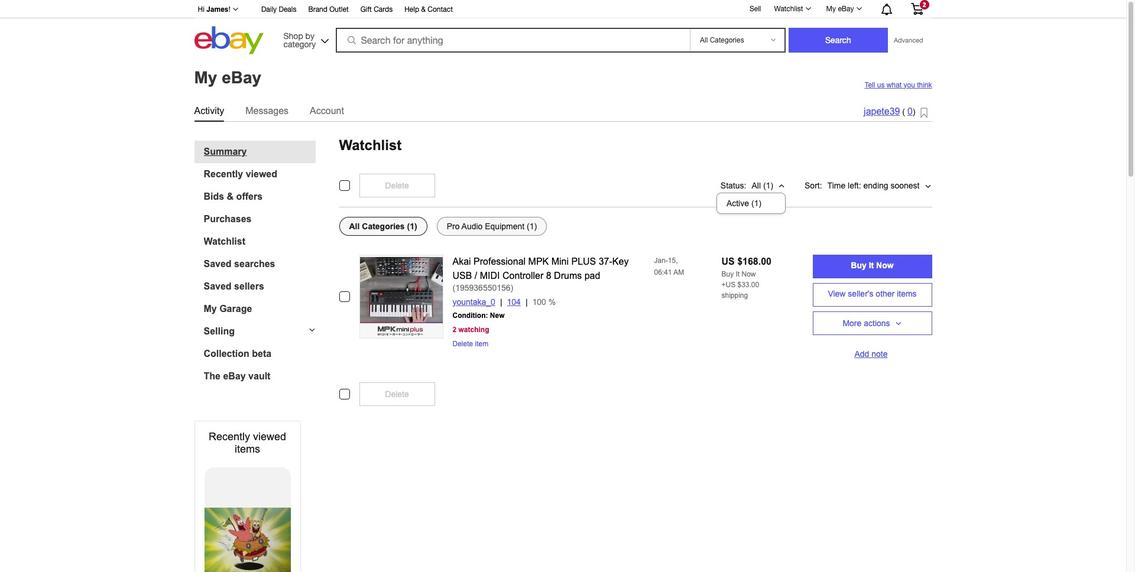 Task type: vqa. For each thing, say whether or not it's contained in the screenshot.
the Add note button
yes



Task type: describe. For each thing, give the bounding box(es) containing it.
saved for saved sellers
[[204, 281, 232, 291]]

my garage
[[204, 304, 252, 314]]

0 horizontal spatial watchlist
[[204, 236, 246, 246]]

account
[[310, 106, 344, 116]]

drums
[[554, 271, 582, 281]]

watching
[[459, 326, 490, 334]]

japete39 link
[[864, 107, 901, 117]]

more actions
[[843, 319, 891, 328]]

daily deals
[[261, 5, 297, 14]]

shop by category banner
[[191, 0, 933, 57]]

the ebay vault link
[[204, 371, 316, 382]]

view seller's other items
[[828, 289, 917, 299]]

saved sellers
[[204, 281, 264, 291]]

usb
[[453, 271, 472, 281]]

daily deals link
[[261, 4, 297, 17]]

activity link
[[194, 103, 224, 119]]

jan-
[[655, 256, 668, 265]]

add note
[[855, 350, 888, 359]]

time left: ending soonest button
[[827, 174, 933, 197]]

controller
[[503, 271, 544, 281]]

soonest
[[891, 181, 920, 190]]

recently viewed link
[[204, 169, 316, 180]]

brand outlet link
[[308, 4, 349, 17]]

recently viewed items
[[209, 431, 286, 455]]

(1) for all (1)
[[764, 181, 774, 190]]

left:
[[848, 181, 862, 190]]

condition:
[[453, 311, 488, 320]]

$33.00
[[738, 281, 760, 289]]

outlet
[[330, 5, 349, 14]]

us
[[722, 256, 735, 266]]

buy inside us $168.00 buy it now +us $33.00 shipping
[[722, 270, 734, 278]]

james
[[207, 5, 229, 14]]

saved for saved searches
[[204, 259, 232, 269]]

selling
[[204, 326, 235, 336]]

yountaka_0 link
[[453, 297, 507, 307]]

8
[[546, 271, 552, 281]]

am
[[674, 268, 685, 277]]

bids
[[204, 191, 224, 201]]

1 horizontal spatial watchlist link
[[768, 2, 817, 16]]

& for contact
[[421, 5, 426, 14]]

pad
[[585, 271, 601, 281]]

contact
[[428, 5, 453, 14]]

selling button
[[194, 326, 316, 337]]

more actions button
[[813, 311, 933, 335]]

bids & offers
[[204, 191, 263, 201]]

bids & offers link
[[204, 191, 316, 202]]

deals
[[279, 5, 297, 14]]

daily
[[261, 5, 277, 14]]

activity
[[194, 106, 224, 116]]

my ebay inside "link"
[[827, 5, 855, 13]]

it inside us $168.00 buy it now +us $33.00 shipping
[[736, 270, 740, 278]]

shop
[[284, 31, 303, 41]]

1 delete button from the top
[[359, 174, 435, 197]]

you
[[904, 81, 916, 89]]

japete39
[[864, 107, 901, 117]]

Search for anything text field
[[337, 29, 688, 51]]

0
[[908, 107, 913, 117]]

195936550156
[[456, 283, 511, 293]]

purchases
[[204, 214, 252, 224]]

2 inside 2 link
[[923, 1, 927, 8]]

saved searches link
[[204, 259, 316, 269]]

all (1) button
[[752, 174, 786, 197]]

garage
[[220, 304, 252, 314]]

37-
[[599, 256, 613, 266]]

1 horizontal spatial now
[[877, 261, 894, 270]]

mini
[[552, 256, 569, 266]]

( inside akai professional mpk mini plus 37-key usb / midi controller 8 drums pad ( 195936550156 )
[[453, 283, 456, 293]]

active (1)
[[727, 198, 762, 208]]

viewed for recently viewed items
[[253, 431, 286, 443]]

delete item button
[[453, 340, 489, 348]]

100
[[533, 297, 547, 307]]

active
[[727, 198, 750, 208]]

100 %
[[533, 297, 556, 307]]

ending
[[864, 181, 889, 190]]

(1) for active (1)
[[752, 198, 762, 208]]

104
[[507, 297, 521, 307]]

advanced
[[894, 37, 924, 44]]

add
[[855, 350, 870, 359]]

sell link
[[745, 5, 767, 13]]

yountaka_0
[[453, 297, 496, 307]]

tell us what you think
[[865, 81, 933, 89]]

summary link
[[204, 146, 316, 157]]

my garage link
[[204, 304, 316, 314]]

view
[[828, 289, 846, 299]]

tell us what you think link
[[865, 81, 933, 89]]

my for 'my garage' link
[[204, 304, 217, 314]]

104 link
[[507, 297, 533, 307]]

brand
[[308, 5, 328, 14]]

1 vertical spatial ebay
[[222, 68, 262, 87]]

( inside japete39 ( 0 )
[[903, 107, 906, 117]]

account navigation
[[191, 0, 933, 18]]

%
[[549, 297, 556, 307]]

japete39 ( 0 )
[[864, 107, 916, 117]]

$168.00
[[738, 256, 772, 266]]

shipping
[[722, 291, 748, 300]]

2 delete button from the top
[[359, 382, 435, 406]]



Task type: locate. For each thing, give the bounding box(es) containing it.
0 horizontal spatial items
[[235, 443, 260, 455]]

1 vertical spatial (
[[453, 283, 456, 293]]

& inside account 'navigation'
[[421, 5, 426, 14]]

& inside my ebay main content
[[227, 191, 234, 201]]

1 vertical spatial (1)
[[752, 198, 762, 208]]

1 vertical spatial &
[[227, 191, 234, 201]]

by
[[306, 31, 315, 41]]

0 vertical spatial viewed
[[246, 169, 277, 179]]

0 vertical spatial delete button
[[359, 174, 435, 197]]

0 horizontal spatial &
[[227, 191, 234, 201]]

0 horizontal spatial watchlist link
[[204, 236, 316, 247]]

messages link
[[246, 103, 289, 119]]

items
[[897, 289, 917, 299], [235, 443, 260, 455]]

0 vertical spatial items
[[897, 289, 917, 299]]

akai
[[453, 256, 471, 266]]

collection
[[204, 349, 250, 359]]

time
[[828, 181, 846, 190]]

0 vertical spatial (1)
[[764, 181, 774, 190]]

1 horizontal spatial buy
[[851, 261, 867, 270]]

item
[[475, 340, 489, 348]]

0 vertical spatial )
[[913, 107, 916, 117]]

jan-15, 06:41 am
[[655, 256, 685, 277]]

recently
[[204, 169, 243, 179], [209, 431, 250, 443]]

1 vertical spatial items
[[235, 443, 260, 455]]

0 horizontal spatial (1)
[[752, 198, 762, 208]]

more
[[843, 319, 862, 328]]

advanced link
[[889, 28, 930, 52]]

) inside japete39 ( 0 )
[[913, 107, 916, 117]]

none submit inside shop by category 'banner'
[[789, 28, 889, 53]]

actions
[[864, 319, 891, 328]]

0 horizontal spatial (
[[453, 283, 456, 293]]

ebay for "my ebay" "link"
[[838, 5, 855, 13]]

1 horizontal spatial it
[[869, 261, 874, 270]]

now inside us $168.00 buy it now +us $33.00 shipping
[[742, 270, 756, 278]]

brand outlet
[[308, 5, 349, 14]]

my ebay inside main content
[[194, 68, 262, 87]]

) up 104
[[511, 283, 514, 293]]

the ebay vault
[[204, 371, 271, 381]]

1 vertical spatial viewed
[[253, 431, 286, 443]]

watchlist down account 'link'
[[339, 137, 402, 153]]

0 horizontal spatial buy
[[722, 270, 734, 278]]

0 vertical spatial saved
[[204, 259, 232, 269]]

!
[[229, 5, 231, 14]]

)
[[913, 107, 916, 117], [511, 283, 514, 293]]

sort:
[[805, 181, 823, 190]]

( down usb
[[453, 283, 456, 293]]

1 vertical spatial delete button
[[359, 382, 435, 406]]

all
[[752, 181, 761, 190]]

sellers
[[234, 281, 264, 291]]

my ebay link
[[820, 2, 868, 16]]

1 horizontal spatial (
[[903, 107, 906, 117]]

seller's
[[849, 289, 874, 299]]

0 horizontal spatial now
[[742, 270, 756, 278]]

0 vertical spatial watchlist link
[[768, 2, 817, 16]]

watchlist down "purchases"
[[204, 236, 246, 246]]

gift cards link
[[361, 4, 393, 17]]

1 horizontal spatial watchlist
[[339, 137, 402, 153]]

my inside "link"
[[827, 5, 836, 13]]

1 horizontal spatial )
[[913, 107, 916, 117]]

1 horizontal spatial items
[[897, 289, 917, 299]]

akai professional mpk mini plus 37-key usb / midi controller 8 drums pad ( 195936550156 )
[[453, 256, 629, 293]]

viewed for recently viewed
[[246, 169, 277, 179]]

1 horizontal spatial &
[[421, 5, 426, 14]]

recently for recently viewed
[[204, 169, 243, 179]]

0 vertical spatial ebay
[[838, 5, 855, 13]]

1 horizontal spatial 2
[[923, 1, 927, 8]]

buy it now
[[851, 261, 894, 270]]

watchlist inside account 'navigation'
[[775, 5, 804, 13]]

buy up seller's
[[851, 261, 867, 270]]

watchlist
[[775, 5, 804, 13], [339, 137, 402, 153], [204, 236, 246, 246]]

) inside akai professional mpk mini plus 37-key usb / midi controller 8 drums pad ( 195936550156 )
[[511, 283, 514, 293]]

2 vertical spatial my
[[204, 304, 217, 314]]

it up view seller's other items
[[869, 261, 874, 270]]

watchlist link down purchases link
[[204, 236, 316, 247]]

1 saved from the top
[[204, 259, 232, 269]]

(1) right all at top
[[764, 181, 774, 190]]

watchlist right sell
[[775, 5, 804, 13]]

recently viewed
[[204, 169, 277, 179]]

1 horizontal spatial my ebay
[[827, 5, 855, 13]]

ebay inside "link"
[[838, 5, 855, 13]]

2
[[923, 1, 927, 8], [453, 326, 457, 334]]

(
[[903, 107, 906, 117], [453, 283, 456, 293]]

recently inside recently viewed items
[[209, 431, 250, 443]]

viewed inside recently viewed items
[[253, 431, 286, 443]]

( left 0
[[903, 107, 906, 117]]

collection beta
[[204, 349, 272, 359]]

items inside view seller's other items link
[[897, 289, 917, 299]]

1 vertical spatial watchlist
[[339, 137, 402, 153]]

what
[[887, 81, 902, 89]]

hi
[[198, 5, 205, 14]]

us $168.00 buy it now +us $33.00 shipping
[[722, 256, 772, 300]]

all (1)
[[752, 181, 774, 190]]

it up the $33.00
[[736, 270, 740, 278]]

2 vertical spatial ebay
[[223, 371, 246, 381]]

0 link
[[908, 107, 913, 117]]

+us
[[722, 281, 736, 289]]

buy up +us
[[722, 270, 734, 278]]

2 inside 'condition: new 2 watching delete item'
[[453, 326, 457, 334]]

2 vertical spatial delete
[[385, 390, 409, 399]]

2 up the advanced
[[923, 1, 927, 8]]

1 vertical spatial delete
[[453, 340, 473, 348]]

(1) inside popup button
[[764, 181, 774, 190]]

items inside recently viewed items
[[235, 443, 260, 455]]

key
[[613, 256, 629, 266]]

professional
[[474, 256, 526, 266]]

2 horizontal spatial watchlist
[[775, 5, 804, 13]]

& for offers
[[227, 191, 234, 201]]

the
[[204, 371, 221, 381]]

1 vertical spatial recently
[[209, 431, 250, 443]]

0 vertical spatial watchlist
[[775, 5, 804, 13]]

beta
[[252, 349, 272, 359]]

0 horizontal spatial it
[[736, 270, 740, 278]]

delete inside 'condition: new 2 watching delete item'
[[453, 340, 473, 348]]

messages
[[246, 106, 289, 116]]

vault
[[249, 371, 271, 381]]

0 vertical spatial 2
[[923, 1, 927, 8]]

view seller's other items link
[[813, 283, 933, 307]]

0 vertical spatial &
[[421, 5, 426, 14]]

akai professional mpk mini plus 37-key usb / midi controller 8 drums pad image
[[360, 257, 443, 336]]

(1)
[[764, 181, 774, 190], [752, 198, 762, 208]]

plus
[[572, 256, 596, 266]]

0 horizontal spatial my ebay
[[194, 68, 262, 87]]

2 link
[[904, 0, 931, 17]]

0 horizontal spatial 2
[[453, 326, 457, 334]]

1 vertical spatial )
[[511, 283, 514, 293]]

saved up saved sellers
[[204, 259, 232, 269]]

it
[[869, 261, 874, 270], [736, 270, 740, 278]]

15,
[[668, 256, 678, 265]]

2 left the watching
[[453, 326, 457, 334]]

) left make this page your my ebay homepage image
[[913, 107, 916, 117]]

0 vertical spatial my
[[827, 5, 836, 13]]

now up 'other'
[[877, 261, 894, 270]]

help
[[405, 5, 419, 14]]

1 horizontal spatial (1)
[[764, 181, 774, 190]]

sell
[[750, 5, 762, 13]]

1 vertical spatial my
[[194, 68, 217, 87]]

cards
[[374, 5, 393, 14]]

gift
[[361, 5, 372, 14]]

my ebay main content
[[5, 57, 1122, 573]]

searches
[[234, 259, 275, 269]]

1 vertical spatial my ebay
[[194, 68, 262, 87]]

buy it now link
[[813, 255, 933, 278]]

None submit
[[789, 28, 889, 53]]

& right the bids
[[227, 191, 234, 201]]

midi
[[480, 271, 500, 281]]

0 vertical spatial my ebay
[[827, 5, 855, 13]]

status:
[[721, 181, 747, 190]]

sort: time left: ending soonest
[[805, 181, 920, 190]]

delete
[[385, 181, 409, 190], [453, 340, 473, 348], [385, 390, 409, 399]]

& right "help"
[[421, 5, 426, 14]]

/
[[475, 271, 478, 281]]

now up the $33.00
[[742, 270, 756, 278]]

1 vertical spatial saved
[[204, 281, 232, 291]]

06:41
[[655, 268, 672, 277]]

ebay for the ebay vault link
[[223, 371, 246, 381]]

make this page your my ebay homepage image
[[921, 107, 928, 119]]

saved sellers link
[[204, 281, 316, 292]]

recently for recently viewed items
[[209, 431, 250, 443]]

gift cards
[[361, 5, 393, 14]]

watchlist link right sell
[[768, 2, 817, 16]]

my for "my ebay" "link"
[[827, 5, 836, 13]]

collection beta link
[[204, 349, 316, 359]]

(1) down all at top
[[752, 198, 762, 208]]

my
[[827, 5, 836, 13], [194, 68, 217, 87], [204, 304, 217, 314]]

offers
[[236, 191, 263, 201]]

other
[[876, 289, 895, 299]]

0 vertical spatial recently
[[204, 169, 243, 179]]

saved up my garage
[[204, 281, 232, 291]]

0 horizontal spatial )
[[511, 283, 514, 293]]

0 vertical spatial delete
[[385, 181, 409, 190]]

2 saved from the top
[[204, 281, 232, 291]]

1 vertical spatial watchlist link
[[204, 236, 316, 247]]

0 vertical spatial (
[[903, 107, 906, 117]]

note
[[872, 350, 888, 359]]

account link
[[310, 103, 344, 119]]

2 vertical spatial watchlist
[[204, 236, 246, 246]]

1 vertical spatial 2
[[453, 326, 457, 334]]

us
[[878, 81, 885, 89]]

hi james !
[[198, 5, 231, 14]]

think
[[918, 81, 933, 89]]



